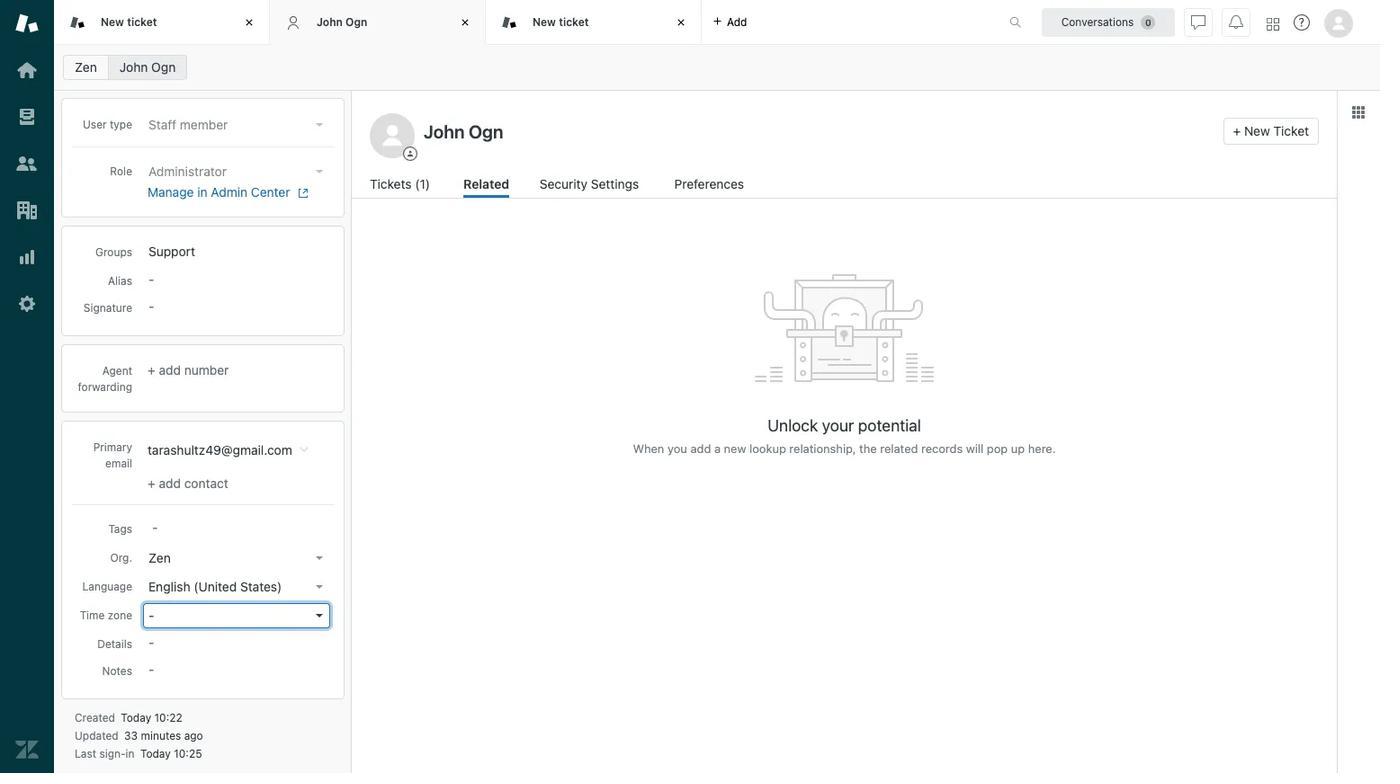 Task type: locate. For each thing, give the bounding box(es) containing it.
0 vertical spatial john ogn
[[317, 15, 368, 29]]

time zone
[[80, 609, 132, 623]]

1 horizontal spatial john
[[317, 15, 343, 29]]

0 vertical spatial zen
[[75, 59, 97, 75]]

0 horizontal spatial close image
[[240, 13, 258, 31]]

new ticket tab
[[54, 0, 270, 45], [486, 0, 702, 45]]

0 horizontal spatial in
[[126, 748, 135, 761]]

0 vertical spatial in
[[197, 184, 208, 200]]

add left a
[[691, 442, 711, 456]]

1 new ticket from the left
[[101, 15, 157, 29]]

security
[[540, 176, 588, 192]]

0 horizontal spatial ogn
[[151, 59, 176, 75]]

when
[[633, 442, 665, 456]]

related link
[[464, 175, 510, 198]]

center
[[251, 184, 290, 200]]

2 arrow down image from the top
[[316, 557, 323, 561]]

get help image
[[1294, 14, 1310, 31]]

- button
[[143, 604, 330, 629]]

add up secondary element
[[727, 15, 747, 28]]

contact
[[184, 476, 228, 491]]

- field
[[145, 518, 330, 538]]

admin
[[211, 184, 248, 200]]

arrow down image right states)
[[316, 586, 323, 589]]

+ inside button
[[1233, 123, 1241, 139]]

john
[[317, 15, 343, 29], [120, 59, 148, 75]]

in down administrator
[[197, 184, 208, 200]]

related
[[880, 442, 918, 456]]

arrow down image
[[316, 170, 323, 174], [316, 557, 323, 561], [316, 586, 323, 589], [316, 615, 323, 618]]

type
[[110, 118, 132, 131]]

0 horizontal spatial john
[[120, 59, 148, 75]]

conversations button
[[1042, 8, 1175, 36]]

1 horizontal spatial ticket
[[559, 15, 589, 29]]

preferences
[[675, 176, 744, 192]]

tabs tab list
[[54, 0, 991, 45]]

in
[[197, 184, 208, 200], [126, 748, 135, 761]]

preferences link
[[675, 175, 748, 198]]

arrow down image for english (united states)
[[316, 586, 323, 589]]

arrow down image inside zen 'button'
[[316, 557, 323, 561]]

time
[[80, 609, 105, 623]]

user type
[[83, 118, 132, 131]]

agent
[[102, 364, 132, 378]]

arrow down image down the english (united states) button
[[316, 615, 323, 618]]

will
[[966, 442, 984, 456]]

zen up 'english' at the left bottom of page
[[148, 551, 171, 566]]

+ new ticket button
[[1224, 118, 1319, 145]]

+ right agent
[[148, 363, 155, 378]]

1 vertical spatial in
[[126, 748, 135, 761]]

+ for + add number
[[148, 363, 155, 378]]

arrow down image down '-' field
[[316, 557, 323, 561]]

potential
[[858, 417, 921, 436]]

tickets (1) link
[[370, 175, 433, 198]]

groups
[[95, 246, 132, 259]]

2 vertical spatial +
[[148, 476, 155, 491]]

created
[[75, 712, 115, 725]]

records
[[922, 442, 963, 456]]

settings
[[591, 176, 639, 192]]

new for 1st new ticket tab from the left
[[101, 15, 124, 29]]

administrator button
[[143, 159, 330, 184]]

1 horizontal spatial new ticket
[[533, 15, 589, 29]]

(1)
[[415, 176, 430, 192]]

new ticket
[[101, 15, 157, 29], [533, 15, 589, 29]]

john ogn
[[317, 15, 368, 29], [120, 59, 176, 75]]

staff
[[148, 117, 177, 132]]

main element
[[0, 0, 54, 774]]

0 horizontal spatial new ticket
[[101, 15, 157, 29]]

last
[[75, 748, 96, 761]]

tickets
[[370, 176, 412, 192]]

0 horizontal spatial john ogn
[[120, 59, 176, 75]]

None text field
[[418, 118, 1216, 145]]

created today 10:22 updated 33 minutes ago last sign-in today 10:25
[[75, 712, 203, 761]]

admin image
[[15, 292, 39, 316]]

signature
[[84, 301, 132, 315]]

today
[[121, 712, 151, 725], [140, 748, 171, 761]]

agent forwarding
[[78, 364, 132, 394]]

close image for 1st new ticket tab from right
[[672, 13, 690, 31]]

1 vertical spatial zen
[[148, 551, 171, 566]]

0 horizontal spatial new
[[101, 15, 124, 29]]

close image
[[240, 13, 258, 31], [456, 13, 474, 31], [672, 13, 690, 31]]

zen
[[75, 59, 97, 75], [148, 551, 171, 566]]

1 ticket from the left
[[127, 15, 157, 29]]

1 horizontal spatial new ticket tab
[[486, 0, 702, 45]]

1 horizontal spatial close image
[[456, 13, 474, 31]]

zendesk products image
[[1267, 18, 1280, 30]]

arrow down image for zen
[[316, 557, 323, 561]]

3 arrow down image from the top
[[316, 586, 323, 589]]

new
[[101, 15, 124, 29], [533, 15, 556, 29], [1245, 123, 1271, 139]]

role
[[110, 165, 132, 178]]

2 horizontal spatial new
[[1245, 123, 1271, 139]]

primary
[[93, 441, 132, 454]]

john inside secondary element
[[120, 59, 148, 75]]

0 vertical spatial ogn
[[346, 15, 368, 29]]

add left number
[[159, 363, 181, 378]]

in inside created today 10:22 updated 33 minutes ago last sign-in today 10:25
[[126, 748, 135, 761]]

staff member button
[[143, 112, 330, 138]]

english
[[148, 580, 190, 595]]

arrow down image inside the english (united states) button
[[316, 586, 323, 589]]

arrow down image inside administrator button
[[316, 170, 323, 174]]

+ new ticket
[[1233, 123, 1309, 139]]

+ left contact
[[148, 476, 155, 491]]

ticket for 1st new ticket tab from right
[[559, 15, 589, 29]]

0 vertical spatial +
[[1233, 123, 1241, 139]]

10:25
[[174, 748, 202, 761]]

2 new ticket from the left
[[533, 15, 589, 29]]

ticket
[[1274, 123, 1309, 139]]

primary email
[[93, 441, 132, 471]]

manage in admin center
[[148, 184, 290, 200]]

your
[[822, 417, 854, 436]]

ogn
[[346, 15, 368, 29], [151, 59, 176, 75]]

zen up user
[[75, 59, 97, 75]]

tags
[[108, 523, 132, 536]]

arrow down image inside the - button
[[316, 615, 323, 618]]

up
[[1011, 442, 1025, 456]]

1 close image from the left
[[240, 13, 258, 31]]

2 ticket from the left
[[559, 15, 589, 29]]

2 close image from the left
[[456, 13, 474, 31]]

1 vertical spatial ogn
[[151, 59, 176, 75]]

close image inside "john ogn" tab
[[456, 13, 474, 31]]

details
[[97, 638, 132, 652]]

1 vertical spatial +
[[148, 363, 155, 378]]

+
[[1233, 123, 1241, 139], [148, 363, 155, 378], [148, 476, 155, 491]]

0 vertical spatial john
[[317, 15, 343, 29]]

arrow down image for -
[[316, 615, 323, 618]]

new inside button
[[1245, 123, 1271, 139]]

0 horizontal spatial ticket
[[127, 15, 157, 29]]

+ add number
[[148, 363, 229, 378]]

arrow down image down arrow down icon
[[316, 170, 323, 174]]

get started image
[[15, 58, 39, 82]]

zendesk support image
[[15, 12, 39, 35]]

2 horizontal spatial close image
[[672, 13, 690, 31]]

english (united states) button
[[143, 575, 330, 600]]

john ogn inside "john ogn" tab
[[317, 15, 368, 29]]

1 horizontal spatial john ogn
[[317, 15, 368, 29]]

in down 33
[[126, 748, 135, 761]]

0 horizontal spatial zen
[[75, 59, 97, 75]]

ogn inside tab
[[346, 15, 368, 29]]

zen inside 'button'
[[148, 551, 171, 566]]

1 horizontal spatial zen
[[148, 551, 171, 566]]

new ticket for 1st new ticket tab from right
[[533, 15, 589, 29]]

3 close image from the left
[[672, 13, 690, 31]]

4 arrow down image from the top
[[316, 615, 323, 618]]

sign-
[[99, 748, 126, 761]]

apps image
[[1352, 105, 1366, 120]]

staff member
[[148, 117, 228, 132]]

1 arrow down image from the top
[[316, 170, 323, 174]]

add
[[727, 15, 747, 28], [159, 363, 181, 378], [691, 442, 711, 456], [159, 476, 181, 491]]

organizations image
[[15, 199, 39, 222]]

+ left ticket
[[1233, 123, 1241, 139]]

here.
[[1028, 442, 1056, 456]]

button displays agent's chat status as invisible. image
[[1192, 15, 1206, 29]]

ticket
[[127, 15, 157, 29], [559, 15, 589, 29]]

1 vertical spatial john ogn
[[120, 59, 176, 75]]

1 horizontal spatial new
[[533, 15, 556, 29]]

0 vertical spatial today
[[121, 712, 151, 725]]

0 horizontal spatial new ticket tab
[[54, 0, 270, 45]]

1 vertical spatial john
[[120, 59, 148, 75]]

1 horizontal spatial ogn
[[346, 15, 368, 29]]

today down minutes
[[140, 748, 171, 761]]

today up 33
[[121, 712, 151, 725]]

number
[[184, 363, 229, 378]]



Task type: describe. For each thing, give the bounding box(es) containing it.
33
[[124, 730, 138, 743]]

alias
[[108, 274, 132, 288]]

john ogn tab
[[270, 0, 486, 45]]

zendesk image
[[15, 739, 39, 762]]

conversations
[[1062, 15, 1134, 28]]

arrow down image for administrator
[[316, 170, 323, 174]]

john inside tab
[[317, 15, 343, 29]]

security settings
[[540, 176, 639, 192]]

reporting image
[[15, 246, 39, 269]]

views image
[[15, 105, 39, 129]]

org.
[[110, 552, 132, 565]]

minutes
[[141, 730, 181, 743]]

lookup
[[750, 442, 786, 456]]

forwarding
[[78, 381, 132, 394]]

zen link
[[63, 55, 109, 80]]

updated
[[75, 730, 119, 743]]

1 vertical spatial today
[[140, 748, 171, 761]]

manage in admin center link
[[148, 184, 323, 201]]

john ogn inside john ogn link
[[120, 59, 176, 75]]

member
[[180, 117, 228, 132]]

tickets (1)
[[370, 176, 430, 192]]

email
[[105, 457, 132, 471]]

+ for + new ticket
[[1233, 123, 1241, 139]]

-
[[148, 608, 154, 624]]

customers image
[[15, 152, 39, 175]]

unlock your potential when you add a new lookup relationship, the related records will pop up here.
[[633, 417, 1056, 456]]

user
[[83, 118, 107, 131]]

john ogn link
[[108, 55, 187, 80]]

new
[[724, 442, 746, 456]]

1 new ticket tab from the left
[[54, 0, 270, 45]]

new for 1st new ticket tab from right
[[533, 15, 556, 29]]

states)
[[240, 580, 282, 595]]

notifications image
[[1229, 15, 1244, 29]]

notes
[[102, 665, 132, 679]]

add left contact
[[159, 476, 181, 491]]

ago
[[184, 730, 203, 743]]

zen button
[[143, 546, 330, 571]]

pop
[[987, 442, 1008, 456]]

english (united states)
[[148, 580, 282, 595]]

add inside unlock your potential when you add a new lookup relationship, the related records will pop up here.
[[691, 442, 711, 456]]

close image for 1st new ticket tab from the left
[[240, 13, 258, 31]]

add inside "add" dropdown button
[[727, 15, 747, 28]]

related
[[464, 176, 510, 192]]

you
[[668, 442, 687, 456]]

security settings link
[[540, 175, 644, 198]]

close image for "john ogn" tab
[[456, 13, 474, 31]]

ogn inside secondary element
[[151, 59, 176, 75]]

tarashultz49@gmail.com
[[148, 443, 292, 458]]

relationship,
[[790, 442, 856, 456]]

language
[[82, 580, 132, 594]]

+ add contact
[[148, 476, 228, 491]]

secondary element
[[54, 49, 1381, 85]]

1 horizontal spatial in
[[197, 184, 208, 200]]

unlock
[[768, 417, 818, 436]]

administrator
[[148, 164, 227, 179]]

support
[[148, 244, 195, 259]]

new ticket for 1st new ticket tab from the left
[[101, 15, 157, 29]]

manage
[[148, 184, 194, 200]]

(united
[[194, 580, 237, 595]]

a
[[715, 442, 721, 456]]

arrow down image
[[316, 123, 323, 127]]

the
[[860, 442, 877, 456]]

zen inside secondary element
[[75, 59, 97, 75]]

2 new ticket tab from the left
[[486, 0, 702, 45]]

add button
[[702, 0, 758, 44]]

ticket for 1st new ticket tab from the left
[[127, 15, 157, 29]]

10:22
[[154, 712, 182, 725]]

+ for + add contact
[[148, 476, 155, 491]]

zone
[[108, 609, 132, 623]]



Task type: vqa. For each thing, say whether or not it's contained in the screenshot.
1st New ticket tab from the right's ticket
yes



